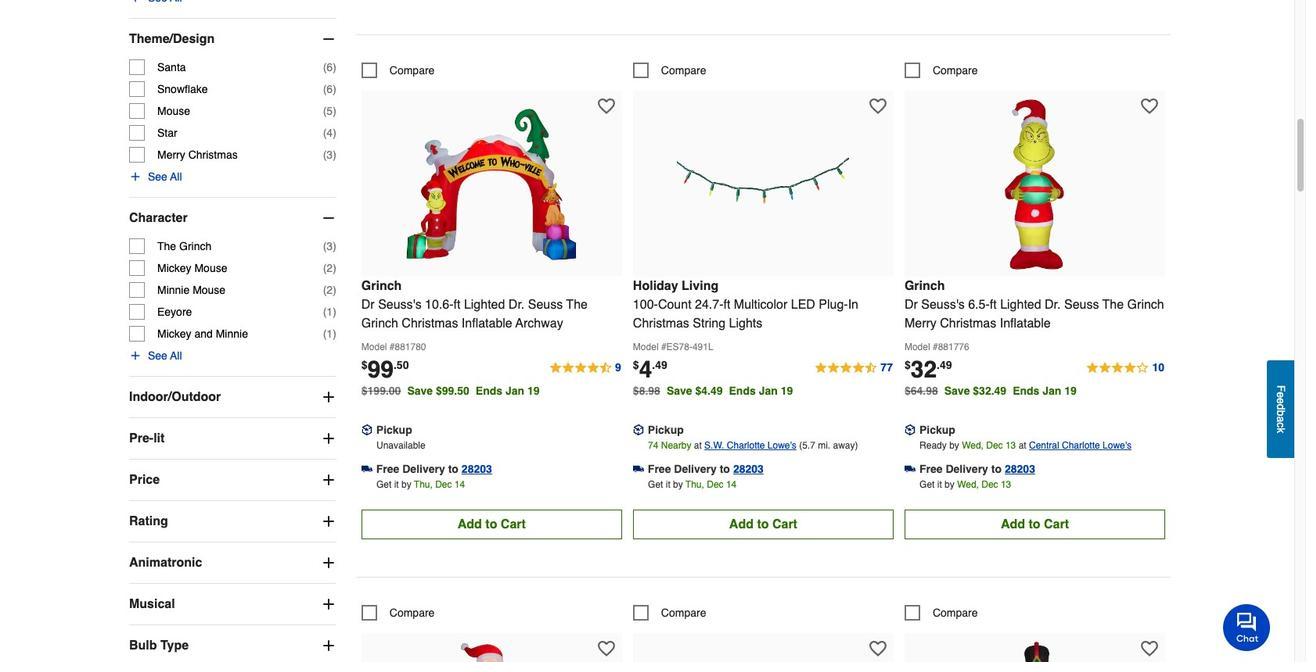 Task type: vqa. For each thing, say whether or not it's contained in the screenshot.
left Jan
yes



Task type: locate. For each thing, give the bounding box(es) containing it.
seuss inside grinch dr seuss's 6.5-ft lighted dr. seuss the grinch merry christmas inflatable
[[1064, 298, 1099, 312]]

compare inside 5014124849 element
[[933, 64, 978, 76]]

0 horizontal spatial the
[[157, 240, 176, 253]]

2 ( from the top
[[323, 83, 327, 95]]

1 4.5 stars image from the left
[[549, 359, 622, 378]]

christmas down 6.5-
[[940, 317, 997, 331]]

all down merry christmas
[[170, 170, 182, 183]]

pickup up nearby at the bottom right of page
[[648, 424, 684, 436]]

dr. right 6.5-
[[1045, 298, 1061, 312]]

1 horizontal spatial 4
[[639, 356, 652, 383]]

ft for christmas
[[454, 298, 461, 312]]

9
[[615, 361, 621, 374]]

19 up 74 nearby at s.w. charlotte lowe's (5.7 mi. away)
[[781, 385, 793, 397]]

14 for 74 nearby's 28203 button
[[726, 479, 737, 490]]

3 add to cart from the left
[[1001, 518, 1069, 532]]

plus image for animatronic
[[321, 556, 336, 571]]

2 dr from the left
[[905, 298, 918, 312]]

0 horizontal spatial get
[[376, 479, 392, 490]]

1 horizontal spatial save
[[667, 385, 692, 397]]

compare inside 5014124879 element
[[661, 607, 706, 620]]

2 horizontal spatial ends jan 19 element
[[1013, 385, 1083, 397]]

0 horizontal spatial ft
[[454, 298, 461, 312]]

1 horizontal spatial seuss
[[1064, 298, 1099, 312]]

.49 inside "$ 4 .49"
[[652, 359, 667, 371]]

dr for dr seuss's 6.5-ft lighted dr. seuss the grinch merry christmas inflatable
[[905, 298, 918, 312]]

see all button up the indoor/outdoor
[[129, 348, 182, 364]]

# for grinch dr seuss's 6.5-ft lighted dr. seuss the grinch merry christmas inflatable
[[933, 342, 938, 353]]

thu, down the unavailable
[[414, 479, 433, 490]]

1 horizontal spatial seuss's
[[921, 298, 965, 312]]

3 ends from the left
[[1013, 385, 1040, 397]]

model # 881776
[[905, 342, 969, 353]]

pickup up ready
[[920, 424, 956, 436]]

ends right $4.49
[[729, 385, 756, 397]]

0 horizontal spatial 19
[[527, 385, 540, 397]]

2 horizontal spatial 28203 button
[[1005, 461, 1035, 477]]

2 horizontal spatial 28203
[[1005, 463, 1035, 476]]

actual price $99.50 element
[[361, 356, 409, 383]]

lighted
[[464, 298, 505, 312], [1000, 298, 1041, 312]]

jan up the central
[[1043, 385, 1062, 397]]

0 vertical spatial 1
[[327, 306, 333, 318]]

1 get it by thu, dec 14 from the left
[[376, 479, 465, 490]]

christmas inside grinch dr seuss's 10.6-ft lighted dr. seuss the grinch christmas inflatable archway
[[402, 317, 458, 331]]

# up .50
[[390, 342, 395, 353]]

seuss's inside grinch dr seuss's 10.6-ft lighted dr. seuss the grinch christmas inflatable archway
[[378, 298, 422, 312]]

mouse up minnie mouse
[[194, 262, 227, 275]]

5 ( from the top
[[323, 149, 327, 161]]

was price $64.98 element
[[905, 381, 944, 397]]

plus image inside 'price' button
[[321, 473, 336, 488]]

2 horizontal spatial get
[[920, 479, 935, 490]]

2 ( 2 ) from the top
[[323, 284, 336, 296]]

4.5 stars image containing 77
[[814, 359, 894, 378]]

get it by thu, dec 14 down nearby at the bottom right of page
[[648, 479, 737, 490]]

holiday living 12-ft lighted nutcracker christmas inflatable image
[[949, 641, 1121, 663]]

pickup image
[[361, 425, 372, 436], [905, 425, 916, 436]]

ends right $99.50
[[476, 385, 503, 397]]

5
[[327, 105, 333, 117]]

lighted inside grinch dr seuss's 6.5-ft lighted dr. seuss the grinch merry christmas inflatable
[[1000, 298, 1041, 312]]

by down nearby at the bottom right of page
[[673, 479, 683, 490]]

get down 74
[[648, 479, 663, 490]]

0 vertical spatial 4
[[327, 127, 333, 139]]

at left s.w.
[[694, 440, 702, 451]]

0 horizontal spatial add to cart button
[[361, 510, 622, 540]]

mouse down mickey mouse
[[193, 284, 226, 296]]

heart outline image
[[598, 98, 615, 115], [869, 98, 887, 115], [598, 641, 615, 658], [869, 641, 887, 658], [1141, 641, 1158, 658]]

lowe's right the central
[[1103, 440, 1132, 451]]

dr up model # 881776
[[905, 298, 918, 312]]

0 horizontal spatial ends
[[476, 385, 503, 397]]

pickup image down $199.00
[[361, 425, 372, 436]]

cart
[[501, 518, 526, 532], [772, 518, 797, 532], [1044, 518, 1069, 532]]

2 ft from the left
[[724, 298, 731, 312]]

1 all from the top
[[170, 170, 182, 183]]

jan right $99.50
[[506, 385, 524, 397]]

# up "$ 4 .49"
[[661, 342, 666, 353]]

merry
[[157, 149, 185, 161], [905, 317, 937, 331]]

2 $ from the left
[[633, 359, 639, 371]]

1 vertical spatial merry
[[905, 317, 937, 331]]

1 horizontal spatial model
[[633, 342, 659, 353]]

3 it from the left
[[937, 479, 942, 490]]

881780
[[395, 342, 426, 353]]

merry down star
[[157, 149, 185, 161]]

1 horizontal spatial 19
[[781, 385, 793, 397]]

lighted right 6.5-
[[1000, 298, 1041, 312]]

e
[[1275, 392, 1287, 399], [1275, 399, 1287, 405]]

ft inside grinch dr seuss's 10.6-ft lighted dr. seuss the grinch christmas inflatable archway
[[454, 298, 461, 312]]

merry inside grinch dr seuss's 6.5-ft lighted dr. seuss the grinch merry christmas inflatable
[[905, 317, 937, 331]]

1 horizontal spatial add to cart
[[729, 518, 797, 532]]

3 get from the left
[[920, 479, 935, 490]]

1 horizontal spatial lighted
[[1000, 298, 1041, 312]]

living
[[682, 279, 719, 293]]

$ inside $ 32 .49
[[905, 359, 911, 371]]

plus image inside musical button
[[321, 597, 336, 613]]

free down the unavailable
[[376, 463, 399, 476]]

2 2 from the top
[[327, 284, 333, 296]]

plus image for rating
[[321, 514, 336, 530]]

2 pickup from the left
[[648, 424, 684, 436]]

4
[[327, 127, 333, 139], [639, 356, 652, 383]]

2 horizontal spatial it
[[937, 479, 942, 490]]

1 horizontal spatial cart
[[772, 518, 797, 532]]

plus image inside see all button
[[129, 170, 142, 183]]

1 horizontal spatial pickup
[[648, 424, 684, 436]]

it
[[394, 479, 399, 490], [666, 479, 671, 490], [937, 479, 942, 490]]

28203 button for ready by
[[1005, 461, 1035, 477]]

6 for santa
[[327, 61, 333, 73]]

see all for theme/design
[[148, 170, 182, 183]]

0 vertical spatial plus image
[[129, 170, 142, 183]]

4.5 stars image
[[549, 359, 622, 378], [814, 359, 894, 378]]

pickup up the unavailable
[[376, 424, 412, 436]]

3 delivery from the left
[[946, 463, 988, 476]]

3 19 from the left
[[1065, 385, 1077, 397]]

save left '$32.49'
[[944, 385, 970, 397]]

christmas down 10.6-
[[402, 317, 458, 331]]

2 vertical spatial mouse
[[193, 284, 226, 296]]

dr. inside grinch dr seuss's 10.6-ft lighted dr. seuss the grinch christmas inflatable archway
[[509, 298, 525, 312]]

0 horizontal spatial $
[[361, 359, 368, 371]]

2 vertical spatial plus image
[[321, 639, 336, 654]]

plus image inside bulb type button
[[321, 639, 336, 654]]

1 see from the top
[[148, 170, 167, 183]]

1 vertical spatial mickey
[[157, 328, 191, 340]]

( 6 )
[[323, 61, 336, 73], [323, 83, 336, 95]]

( 6 ) down minus image at the top left of page
[[323, 61, 336, 73]]

pickup image down $64.98
[[905, 425, 916, 436]]

1 horizontal spatial free delivery to 28203
[[648, 463, 764, 476]]

0 horizontal spatial lighted
[[464, 298, 505, 312]]

( 3 ) down minus icon
[[323, 240, 336, 253]]

see up the indoor/outdoor
[[148, 350, 167, 362]]

4 stars image
[[1086, 359, 1165, 378]]

0 horizontal spatial charlotte
[[727, 440, 765, 451]]

10 ( from the top
[[323, 328, 327, 340]]

3 model from the left
[[905, 342, 930, 353]]

3 down minus icon
[[327, 240, 333, 253]]

0 horizontal spatial at
[[694, 440, 702, 451]]

7 ) from the top
[[333, 262, 336, 275]]

( for mouse
[[323, 105, 327, 117]]

( 6 ) for santa
[[323, 61, 336, 73]]

actual price $4.49 element
[[633, 356, 667, 383]]

indoor/outdoor
[[129, 390, 221, 404]]

1 see all button from the top
[[129, 169, 182, 185]]

.49 inside $ 32 .49
[[937, 359, 952, 371]]

2 it from the left
[[666, 479, 671, 490]]

dr inside grinch dr seuss's 10.6-ft lighted dr. seuss the grinch christmas inflatable archway
[[361, 298, 375, 312]]

delivery
[[402, 463, 445, 476], [674, 463, 717, 476], [946, 463, 988, 476]]

1 horizontal spatial 4.5 stars image
[[814, 359, 894, 378]]

mickey mouse
[[157, 262, 227, 275]]

1 ( 3 ) from the top
[[323, 149, 336, 161]]

9 ) from the top
[[333, 306, 336, 318]]

0 horizontal spatial cart
[[501, 518, 526, 532]]

) for the grinch
[[333, 240, 336, 253]]

jan
[[506, 385, 524, 397], [759, 385, 778, 397], [1043, 385, 1062, 397]]

2 horizontal spatial the
[[1103, 298, 1124, 312]]

.49 for 4
[[652, 359, 667, 371]]

seuss's inside grinch dr seuss's 6.5-ft lighted dr. seuss the grinch merry christmas inflatable
[[921, 298, 965, 312]]

get down the unavailable
[[376, 479, 392, 490]]

2 horizontal spatial #
[[933, 342, 938, 353]]

.49
[[652, 359, 667, 371], [937, 359, 952, 371]]

ft inside grinch dr seuss's 6.5-ft lighted dr. seuss the grinch merry christmas inflatable
[[990, 298, 997, 312]]

lowe's left (5.7
[[768, 440, 797, 451]]

( 1 )
[[323, 306, 336, 318], [323, 328, 336, 340]]

ends right '$32.49'
[[1013, 385, 1040, 397]]

character button
[[129, 198, 336, 239]]

it down the unavailable
[[394, 479, 399, 490]]

) for mickey and minnie
[[333, 328, 336, 340]]

( 6 ) for snowflake
[[323, 83, 336, 95]]

plus image for pre-lit
[[321, 431, 336, 447]]

ends jan 19 element for 99
[[476, 385, 546, 397]]

2 seuss's from the left
[[921, 298, 965, 312]]

1 horizontal spatial at
[[1019, 440, 1027, 451]]

holiday living 100-count 24.7-ft multicolor led plug-in christmas string lights
[[633, 279, 859, 331]]

1 jan from the left
[[506, 385, 524, 397]]

0 horizontal spatial dr.
[[509, 298, 525, 312]]

pickup
[[376, 424, 412, 436], [648, 424, 684, 436], [920, 424, 956, 436]]

f e e d b a c k
[[1275, 386, 1287, 434]]

1 add to cart from the left
[[458, 518, 526, 532]]

2 ends from the left
[[729, 385, 756, 397]]

4 up $8.98
[[639, 356, 652, 383]]

seuss's left 6.5-
[[921, 298, 965, 312]]

1 see all from the top
[[148, 170, 182, 183]]

jan up 74 nearby at s.w. charlotte lowe's (5.7 mi. away)
[[759, 385, 778, 397]]

ends
[[476, 385, 503, 397], [729, 385, 756, 397], [1013, 385, 1040, 397]]

star
[[157, 127, 177, 139]]

13 down ready by wed, dec 13 at central charlotte lowe's
[[1001, 479, 1011, 490]]

compare
[[390, 64, 435, 76], [661, 64, 706, 76], [933, 64, 978, 76], [390, 607, 435, 620], [661, 607, 706, 620], [933, 607, 978, 620]]

28203 button for 74 nearby
[[733, 461, 764, 477]]

2 horizontal spatial add to cart
[[1001, 518, 1069, 532]]

1 horizontal spatial 28203
[[733, 463, 764, 476]]

it for 74 nearby
[[666, 479, 671, 490]]

0 horizontal spatial seuss
[[528, 298, 563, 312]]

1 6 from the top
[[327, 61, 333, 73]]

2 save from the left
[[667, 385, 692, 397]]

save left $4.49
[[667, 385, 692, 397]]

christmas down the count
[[633, 317, 689, 331]]

christmas inside holiday living 100-count 24.7-ft multicolor led plug-in christmas string lights
[[633, 317, 689, 331]]

theme/design
[[129, 32, 215, 46]]

count
[[658, 298, 692, 312]]

seuss inside grinch dr seuss's 10.6-ft lighted dr. seuss the grinch christmas inflatable archway
[[528, 298, 563, 312]]

3 down ( 4 ) at the top of page
[[327, 149, 333, 161]]

minus image
[[321, 31, 336, 47]]

seuss up 4 stars image
[[1064, 298, 1099, 312]]

19 down archway on the top left of the page
[[527, 385, 540, 397]]

( for minnie mouse
[[323, 284, 327, 296]]

1 vertical spatial 1
[[327, 328, 333, 340]]

0 vertical spatial 3
[[327, 149, 333, 161]]

get down ready
[[920, 479, 935, 490]]

0 horizontal spatial seuss's
[[378, 298, 422, 312]]

0 horizontal spatial it
[[394, 479, 399, 490]]

2 3 from the top
[[327, 240, 333, 253]]

delivery up get it by wed, dec 13
[[946, 463, 988, 476]]

1 at from the left
[[694, 440, 702, 451]]

thu, down nearby at the bottom right of page
[[686, 479, 704, 490]]

2 horizontal spatial delivery
[[946, 463, 988, 476]]

1 horizontal spatial 14
[[726, 479, 737, 490]]

10.6-
[[425, 298, 454, 312]]

3 ft from the left
[[990, 298, 997, 312]]

28203 for ready by
[[1005, 463, 1035, 476]]

seuss's
[[378, 298, 422, 312], [921, 298, 965, 312]]

charlotte right the central
[[1062, 440, 1100, 451]]

1 .49 from the left
[[652, 359, 667, 371]]

0 horizontal spatial thu,
[[414, 479, 433, 490]]

get it by thu, dec 14 for 74 nearby's 28203 button
[[648, 479, 737, 490]]

the inside grinch dr seuss's 10.6-ft lighted dr. seuss the grinch christmas inflatable archway
[[566, 298, 588, 312]]

2 horizontal spatial model
[[905, 342, 930, 353]]

it down ready
[[937, 479, 942, 490]]

central charlotte lowe's button
[[1029, 438, 1132, 454]]

dr inside grinch dr seuss's 6.5-ft lighted dr. seuss the grinch merry christmas inflatable
[[905, 298, 918, 312]]

3 28203 button from the left
[[1005, 461, 1035, 477]]

compare inside 5014124833 element
[[933, 607, 978, 620]]

inflatable inside grinch dr seuss's 6.5-ft lighted dr. seuss the grinch merry christmas inflatable
[[1000, 317, 1051, 331]]

1 horizontal spatial get
[[648, 479, 663, 490]]

0 horizontal spatial truck filled image
[[361, 464, 372, 475]]

delivery down the unavailable
[[402, 463, 445, 476]]

model up 32
[[905, 342, 930, 353]]

see all button up character
[[129, 169, 182, 185]]

2 pickup image from the left
[[905, 425, 916, 436]]

plus image inside pre-lit button
[[321, 431, 336, 447]]

4.5 stars image down archway on the top left of the page
[[549, 359, 622, 378]]

3 add to cart button from the left
[[905, 510, 1165, 540]]

see all up the indoor/outdoor
[[148, 350, 182, 362]]

19 for 4
[[781, 385, 793, 397]]

to
[[448, 463, 459, 476], [720, 463, 730, 476], [991, 463, 1002, 476], [486, 518, 497, 532], [757, 518, 769, 532], [1029, 518, 1041, 532]]

0 vertical spatial mickey
[[157, 262, 191, 275]]

by down ready
[[945, 479, 955, 490]]

2 ends jan 19 element from the left
[[729, 385, 799, 397]]

2 add from the left
[[729, 518, 754, 532]]

1 dr from the left
[[361, 298, 375, 312]]

4.5 stars image for 99
[[549, 359, 622, 378]]

3 # from the left
[[933, 342, 938, 353]]

minnie up eeyore on the left top of the page
[[157, 284, 190, 296]]

heart outline image
[[1141, 98, 1158, 115]]

free delivery to 28203
[[376, 463, 492, 476], [648, 463, 764, 476], [920, 463, 1035, 476]]

wed,
[[962, 440, 984, 451], [957, 479, 979, 490]]

free delivery to 28203 up get it by wed, dec 13
[[920, 463, 1035, 476]]

4 for $ 4 .49
[[639, 356, 652, 383]]

1 horizontal spatial .49
[[937, 359, 952, 371]]

dr. inside grinch dr seuss's 6.5-ft lighted dr. seuss the grinch merry christmas inflatable
[[1045, 298, 1061, 312]]

grinch dr seuss's 6.5-ft lighted dr. seuss the grinch merry christmas inflatable image
[[949, 98, 1121, 270]]

get it by thu, dec 14
[[376, 479, 465, 490], [648, 479, 737, 490]]

truck filled image
[[361, 464, 372, 475], [905, 464, 916, 475]]

2 inflatable from the left
[[1000, 317, 1051, 331]]

1 ends from the left
[[476, 385, 503, 397]]

all
[[170, 170, 182, 183], [170, 350, 182, 362]]

charlotte right s.w.
[[727, 440, 765, 451]]

77
[[881, 361, 893, 374]]

1 1 from the top
[[327, 306, 333, 318]]

the up 4 stars image
[[1103, 298, 1124, 312]]

1 28203 button from the left
[[462, 461, 492, 477]]

lowe's
[[768, 440, 797, 451], [1103, 440, 1132, 451]]

3 save from the left
[[944, 385, 970, 397]]

2 model from the left
[[633, 342, 659, 353]]

the down character
[[157, 240, 176, 253]]

0 vertical spatial 2
[[327, 262, 333, 275]]

holiday living 7-ft animatronic lighted santa christmas inflatable image
[[406, 641, 578, 663]]

1 mickey from the top
[[157, 262, 191, 275]]

2 28203 from the left
[[733, 463, 764, 476]]

0 horizontal spatial free delivery to 28203
[[376, 463, 492, 476]]

christmas up character button
[[188, 149, 238, 161]]

free right truck filled image
[[648, 463, 671, 476]]

$ for 99
[[361, 359, 368, 371]]

multicolor
[[734, 298, 788, 312]]

free delivery to 28203 down the unavailable
[[376, 463, 492, 476]]

0 vertical spatial ( 2 )
[[323, 262, 336, 275]]

0 horizontal spatial add to cart
[[458, 518, 526, 532]]

4 ) from the top
[[333, 127, 336, 139]]

1 vertical spatial plus image
[[321, 390, 336, 405]]

chat invite button image
[[1223, 604, 1271, 652]]

jan for 99
[[506, 385, 524, 397]]

see all down merry christmas
[[148, 170, 182, 183]]

jan for 32
[[1043, 385, 1062, 397]]

# for holiday living 100-count 24.7-ft multicolor led plug-in christmas string lights
[[661, 342, 666, 353]]

2 free delivery to 28203 from the left
[[648, 463, 764, 476]]

by down the unavailable
[[401, 479, 411, 490]]

compare inside the 5014222479 element
[[661, 64, 706, 76]]

1 horizontal spatial minnie
[[216, 328, 248, 340]]

2 ( 6 ) from the top
[[323, 83, 336, 95]]

1 vertical spatial all
[[170, 350, 182, 362]]

plus image inside "indoor/outdoor" button
[[321, 390, 336, 405]]

see up character
[[148, 170, 167, 183]]

mickey down the grinch
[[157, 262, 191, 275]]

dr.
[[509, 298, 525, 312], [1045, 298, 1061, 312]]

5014124849 element
[[905, 62, 978, 78]]

3
[[327, 149, 333, 161], [327, 240, 333, 253]]

0 horizontal spatial free
[[376, 463, 399, 476]]

2 jan from the left
[[759, 385, 778, 397]]

13
[[1006, 440, 1016, 451], [1001, 479, 1011, 490]]

5014124725 element
[[361, 62, 435, 78]]

seuss up archway on the top left of the page
[[528, 298, 563, 312]]

9 ( from the top
[[323, 306, 327, 318]]

save down .50
[[407, 385, 433, 397]]

0 horizontal spatial add
[[458, 518, 482, 532]]

2 1 from the top
[[327, 328, 333, 340]]

was price $8.98 element
[[633, 381, 667, 397]]

1 ( 1 ) from the top
[[323, 306, 336, 318]]

19 up central charlotte lowe's button
[[1065, 385, 1077, 397]]

0 vertical spatial ( 1 )
[[323, 306, 336, 318]]

bulb
[[129, 639, 157, 653]]

$ inside '$ 99 .50'
[[361, 359, 368, 371]]

2 for mickey mouse
[[327, 262, 333, 275]]

get it by thu, dec 14 down the unavailable
[[376, 479, 465, 490]]

ends jan 19 element
[[476, 385, 546, 397], [729, 385, 799, 397], [1013, 385, 1083, 397]]

$ inside "$ 4 .49"
[[633, 359, 639, 371]]

) for minnie mouse
[[333, 284, 336, 296]]

( 6 ) up 5
[[323, 83, 336, 95]]

plus image inside see all button
[[129, 350, 142, 362]]

1 horizontal spatial the
[[566, 298, 588, 312]]

inflatable up "savings save $32.49" element
[[1000, 317, 1051, 331]]

add
[[458, 518, 482, 532], [729, 518, 754, 532], [1001, 518, 1025, 532]]

# up actual price $32.49 element
[[933, 342, 938, 353]]

( 3 ) for christmas
[[323, 149, 336, 161]]

0 horizontal spatial .49
[[652, 359, 667, 371]]

1 horizontal spatial ft
[[724, 298, 731, 312]]

jan for 4
[[759, 385, 778, 397]]

2 .49 from the left
[[937, 359, 952, 371]]

$
[[361, 359, 368, 371], [633, 359, 639, 371], [905, 359, 911, 371]]

compare inside 5014124625 element
[[390, 607, 435, 620]]

compare for 5014124849 element
[[933, 64, 978, 76]]

0 horizontal spatial 14
[[455, 479, 465, 490]]

model up "$ 4 .49"
[[633, 342, 659, 353]]

2 horizontal spatial add to cart button
[[905, 510, 1165, 540]]

6 ) from the top
[[333, 240, 336, 253]]

string
[[693, 317, 726, 331]]

( 3 ) down ( 4 ) at the top of page
[[323, 149, 336, 161]]

f
[[1275, 386, 1287, 392]]

compare inside 5014124725 element
[[390, 64, 435, 76]]

nearby
[[661, 440, 691, 451]]

14 for first 28203 button from left
[[455, 479, 465, 490]]

1 vertical spatial 4
[[639, 356, 652, 383]]

seuss's for merry
[[921, 298, 965, 312]]

$4.49
[[695, 385, 723, 397]]

b
[[1275, 411, 1287, 417]]

2 6 from the top
[[327, 83, 333, 95]]

dr up model # 881780
[[361, 298, 375, 312]]

seuss for archway
[[528, 298, 563, 312]]

.49 down model # 881776
[[937, 359, 952, 371]]

wed, right ready
[[962, 440, 984, 451]]

1 vertical spatial minnie
[[216, 328, 248, 340]]

plus image
[[129, 0, 142, 4], [129, 350, 142, 362], [321, 431, 336, 447], [321, 473, 336, 488], [321, 514, 336, 530], [321, 556, 336, 571], [321, 597, 336, 613]]

seuss's left 10.6-
[[378, 298, 422, 312]]

pre-lit
[[129, 432, 165, 446]]

save for 4
[[667, 385, 692, 397]]

mouse for minnie mouse
[[193, 284, 226, 296]]

4 for ( 4 )
[[327, 127, 333, 139]]

0 horizontal spatial inflatable
[[462, 317, 512, 331]]

plus image
[[129, 170, 142, 183], [321, 390, 336, 405], [321, 639, 336, 654]]

( 5 )
[[323, 105, 336, 117]]

e up "b"
[[1275, 399, 1287, 405]]

) for mickey mouse
[[333, 262, 336, 275]]

6 ( from the top
[[323, 240, 327, 253]]

2 truck filled image from the left
[[905, 464, 916, 475]]

1 horizontal spatial pickup image
[[905, 425, 916, 436]]

1 horizontal spatial 28203 button
[[733, 461, 764, 477]]

2 horizontal spatial save
[[944, 385, 970, 397]]

1 truck filled image from the left
[[361, 464, 372, 475]]

truck filled image
[[633, 464, 644, 475]]

1 ends jan 19 element from the left
[[476, 385, 546, 397]]

7 ( from the top
[[323, 262, 327, 275]]

2 thu, from the left
[[686, 479, 704, 490]]

1 vertical spatial see all button
[[129, 348, 182, 364]]

minus image
[[321, 210, 336, 226]]

the for grinch dr seuss's 10.6-ft lighted dr. seuss the grinch christmas inflatable archway
[[566, 298, 588, 312]]

1 horizontal spatial delivery
[[674, 463, 717, 476]]

was price $199.00 element
[[361, 381, 407, 397]]

1 vertical spatial 6
[[327, 83, 333, 95]]

free delivery to 28203 for ready by
[[920, 463, 1035, 476]]

3 $ from the left
[[905, 359, 911, 371]]

1 save from the left
[[407, 385, 433, 397]]

6 up 5
[[327, 83, 333, 95]]

2 get it by thu, dec 14 from the left
[[648, 479, 737, 490]]

1 3 from the top
[[327, 149, 333, 161]]

3 ( from the top
[[323, 105, 327, 117]]

actual price $32.49 element
[[905, 356, 952, 383]]

0 horizontal spatial lowe's
[[768, 440, 797, 451]]

mouse
[[157, 105, 190, 117], [194, 262, 227, 275], [193, 284, 226, 296]]

3 pickup from the left
[[920, 424, 956, 436]]

es78-
[[666, 342, 693, 353]]

6
[[327, 61, 333, 73], [327, 83, 333, 95]]

dec
[[986, 440, 1003, 451], [435, 479, 452, 490], [707, 479, 724, 490], [982, 479, 998, 490]]

at left the central
[[1019, 440, 1027, 451]]

free down ready
[[920, 463, 943, 476]]

( for eeyore
[[323, 306, 327, 318]]

1 # from the left
[[390, 342, 395, 353]]

1 14 from the left
[[455, 479, 465, 490]]

.49 down model # es78-491l at the bottom
[[652, 359, 667, 371]]

0 vertical spatial wed,
[[962, 440, 984, 451]]

1 vertical spatial 2
[[327, 284, 333, 296]]

$ right "77"
[[905, 359, 911, 371]]

christmas
[[188, 149, 238, 161], [402, 317, 458, 331], [633, 317, 689, 331], [940, 317, 997, 331]]

led
[[791, 298, 815, 312]]

13 left the central
[[1006, 440, 1016, 451]]

( 2 )
[[323, 262, 336, 275], [323, 284, 336, 296]]

dec for 74 nearby's 28203 button
[[707, 479, 724, 490]]

ends jan 19 element right $99.50
[[476, 385, 546, 397]]

4 down 5
[[327, 127, 333, 139]]

savings save $4.49 element
[[667, 385, 799, 397]]

1 horizontal spatial thu,
[[686, 479, 704, 490]]

grinch dr seuss's 10.6-ft lighted dr. seuss the grinch christmas inflatable archway
[[361, 279, 588, 331]]

plus image inside rating button
[[321, 514, 336, 530]]

2 seuss from the left
[[1064, 298, 1099, 312]]

( for snowflake
[[323, 83, 327, 95]]

savings save $32.49 element
[[944, 385, 1083, 397]]

the inside grinch dr seuss's 6.5-ft lighted dr. seuss the grinch merry christmas inflatable
[[1103, 298, 1124, 312]]

free
[[376, 463, 399, 476], [648, 463, 671, 476], [920, 463, 943, 476]]

ends jan 19 element up the central
[[1013, 385, 1083, 397]]

free for ready by
[[920, 463, 943, 476]]

lighted right 10.6-
[[464, 298, 505, 312]]

4.5 stars image containing 9
[[549, 359, 622, 378]]

by for ready by 28203 button
[[945, 479, 955, 490]]

1 horizontal spatial truck filled image
[[905, 464, 916, 475]]

1 horizontal spatial ends jan 19 element
[[729, 385, 799, 397]]

2 see all button from the top
[[129, 348, 182, 364]]

881776
[[938, 342, 969, 353]]

1 $ from the left
[[361, 359, 368, 371]]

wed, down ready by wed, dec 13 at central charlotte lowe's
[[957, 479, 979, 490]]

charlotte
[[727, 440, 765, 451], [1062, 440, 1100, 451]]

14
[[455, 479, 465, 490], [726, 479, 737, 490]]

2 horizontal spatial cart
[[1044, 518, 1069, 532]]

by for 74 nearby's 28203 button
[[673, 479, 683, 490]]

1 horizontal spatial add to cart button
[[633, 510, 894, 540]]

1 dr. from the left
[[509, 298, 525, 312]]

3 jan from the left
[[1043, 385, 1062, 397]]

model up 99
[[361, 342, 387, 353]]

1 horizontal spatial dr
[[905, 298, 918, 312]]

f e e d b a c k button
[[1267, 361, 1295, 459]]

model for 100-count 24.7-ft multicolor led plug-in christmas string lights
[[633, 342, 659, 353]]

1 vertical spatial wed,
[[957, 479, 979, 490]]

all down mickey and minnie at left
[[170, 350, 182, 362]]

2 ( 3 ) from the top
[[323, 240, 336, 253]]

0 horizontal spatial 28203 button
[[462, 461, 492, 477]]

1 ( 2 ) from the top
[[323, 262, 336, 275]]

minnie right and
[[216, 328, 248, 340]]

plus image inside animatronic button
[[321, 556, 336, 571]]

bulb type
[[129, 639, 189, 653]]

2 horizontal spatial $
[[905, 359, 911, 371]]

1 ) from the top
[[333, 61, 336, 73]]

1 horizontal spatial #
[[661, 342, 666, 353]]

2 19 from the left
[[781, 385, 793, 397]]

$ right 9
[[633, 359, 639, 371]]

2 horizontal spatial ft
[[990, 298, 997, 312]]

2 14 from the left
[[726, 479, 737, 490]]

0 vertical spatial 6
[[327, 61, 333, 73]]

2 dr. from the left
[[1045, 298, 1061, 312]]

$ for 32
[[905, 359, 911, 371]]

1 vertical spatial 13
[[1001, 479, 1011, 490]]

)
[[333, 61, 336, 73], [333, 83, 336, 95], [333, 105, 336, 117], [333, 127, 336, 139], [333, 149, 336, 161], [333, 240, 336, 253], [333, 262, 336, 275], [333, 284, 336, 296], [333, 306, 336, 318], [333, 328, 336, 340]]

inflatable inside grinch dr seuss's 10.6-ft lighted dr. seuss the grinch christmas inflatable archway
[[462, 317, 512, 331]]

28203 for 74 nearby
[[733, 463, 764, 476]]

1 ft from the left
[[454, 298, 461, 312]]

0 horizontal spatial save
[[407, 385, 433, 397]]

0 vertical spatial see
[[148, 170, 167, 183]]

$ 99 .50
[[361, 356, 409, 383]]

lighted inside grinch dr seuss's 10.6-ft lighted dr. seuss the grinch christmas inflatable archway
[[464, 298, 505, 312]]

0 vertical spatial merry
[[157, 149, 185, 161]]

2 horizontal spatial free
[[920, 463, 943, 476]]

10 ) from the top
[[333, 328, 336, 340]]

mouse up star
[[157, 105, 190, 117]]



Task type: describe. For each thing, give the bounding box(es) containing it.
pickup for ready by
[[920, 424, 956, 436]]

1 add from the left
[[458, 518, 482, 532]]

1 free delivery to 28203 from the left
[[376, 463, 492, 476]]

delivery for ready by
[[946, 463, 988, 476]]

( for star
[[323, 127, 327, 139]]

animatronic button
[[129, 543, 336, 584]]

( for the grinch
[[323, 240, 327, 253]]

3 for merry christmas
[[327, 149, 333, 161]]

mickey for mickey and minnie
[[157, 328, 191, 340]]

away)
[[833, 440, 858, 451]]

1 it from the left
[[394, 479, 399, 490]]

6 for snowflake
[[327, 83, 333, 95]]

dr. for inflatable
[[1045, 298, 1061, 312]]

1 charlotte from the left
[[727, 440, 765, 451]]

dr. for archway
[[509, 298, 525, 312]]

pre-lit button
[[129, 419, 336, 459]]

delivery for 74 nearby
[[674, 463, 717, 476]]

100-
[[633, 298, 658, 312]]

plus image for price
[[321, 473, 336, 488]]

all for theme/design
[[170, 170, 182, 183]]

$199.00
[[361, 385, 401, 397]]

$64.98
[[905, 385, 938, 397]]

2 at from the left
[[1019, 440, 1027, 451]]

) for star
[[333, 127, 336, 139]]

get for ready by
[[920, 479, 935, 490]]

( 3 ) for grinch
[[323, 240, 336, 253]]

2 for minnie mouse
[[327, 284, 333, 296]]

( 4 )
[[323, 127, 336, 139]]

truck filled image for get it by wed, dec 13
[[905, 464, 916, 475]]

ready by wed, dec 13 at central charlotte lowe's
[[920, 440, 1132, 451]]

model for dr seuss's 10.6-ft lighted dr. seuss the grinch christmas inflatable archway
[[361, 342, 387, 353]]

pre-
[[129, 432, 154, 446]]

3 cart from the left
[[1044, 518, 1069, 532]]

musical button
[[129, 585, 336, 625]]

4.5 stars image for 4
[[814, 359, 894, 378]]

$32.49
[[973, 385, 1007, 397]]

lighted for christmas
[[1000, 298, 1041, 312]]

ends jan 19 element for 32
[[1013, 385, 1083, 397]]

99
[[368, 356, 394, 383]]

3 add from the left
[[1001, 518, 1025, 532]]

32
[[911, 356, 937, 383]]

plus image for bulb type
[[321, 639, 336, 654]]

holiday living 100-count 24.7-ft multicolor led plug-in christmas string lights image
[[677, 98, 850, 270]]

( for merry christmas
[[323, 149, 327, 161]]

d
[[1275, 405, 1287, 411]]

get it by wed, dec 13
[[920, 479, 1011, 490]]

character
[[129, 211, 188, 225]]

musical
[[129, 598, 175, 612]]

ends for 4
[[729, 385, 756, 397]]

) for snowflake
[[333, 83, 336, 95]]

lit
[[154, 432, 165, 446]]

dec for ready by 28203 button
[[982, 479, 998, 490]]

plus image for musical
[[321, 597, 336, 613]]

.50
[[394, 359, 409, 371]]

the grinch
[[157, 240, 212, 253]]

a
[[1275, 417, 1287, 423]]

6.5-
[[968, 298, 990, 312]]

k
[[1275, 428, 1287, 434]]

2 e from the top
[[1275, 399, 1287, 405]]

see all button for character
[[129, 348, 182, 364]]

merry christmas
[[157, 149, 238, 161]]

# for grinch dr seuss's 10.6-ft lighted dr. seuss the grinch christmas inflatable archway
[[390, 342, 395, 353]]

10 button
[[1086, 359, 1165, 378]]

( 1 ) for eeyore
[[323, 306, 336, 318]]

central
[[1029, 440, 1059, 451]]

9 button
[[549, 359, 622, 378]]

minnie mouse
[[157, 284, 226, 296]]

compare for 5014124833 element
[[933, 607, 978, 620]]

see for theme/design
[[148, 170, 167, 183]]

$99.50
[[436, 385, 469, 397]]

free delivery to 28203 for 74 nearby
[[648, 463, 764, 476]]

compare for 5014124879 element
[[661, 607, 706, 620]]

74
[[648, 440, 659, 451]]

1 cart from the left
[[501, 518, 526, 532]]

ft for merry
[[990, 298, 997, 312]]

mouse for mickey mouse
[[194, 262, 227, 275]]

10
[[1152, 361, 1165, 374]]

1 thu, from the left
[[414, 479, 433, 490]]

491l
[[693, 342, 713, 353]]

model # 881780
[[361, 342, 426, 353]]

by for first 28203 button from left
[[401, 479, 411, 490]]

1 for eeyore
[[327, 306, 333, 318]]

19 for 32
[[1065, 385, 1077, 397]]

) for eeyore
[[333, 306, 336, 318]]

ready
[[920, 440, 947, 451]]

the for grinch dr seuss's 6.5-ft lighted dr. seuss the grinch merry christmas inflatable
[[1103, 298, 1124, 312]]

(5.7
[[799, 440, 815, 451]]

savings save $99.50 element
[[407, 385, 546, 397]]

ends for 99
[[476, 385, 503, 397]]

see all for character
[[148, 350, 182, 362]]

) for merry christmas
[[333, 149, 336, 161]]

) for santa
[[333, 61, 336, 73]]

19 for 99
[[527, 385, 540, 397]]

2 lowe's from the left
[[1103, 440, 1132, 451]]

c
[[1275, 423, 1287, 428]]

ends for 32
[[1013, 385, 1040, 397]]

compare for the 5014222479 element
[[661, 64, 706, 76]]

get it by thu, dec 14 for first 28203 button from left
[[376, 479, 465, 490]]

holiday
[[633, 279, 678, 293]]

24.7-
[[695, 298, 724, 312]]

ends jan 19 element for 4
[[729, 385, 799, 397]]

theme/design button
[[129, 19, 336, 59]]

$ 4 .49
[[633, 356, 667, 383]]

type
[[160, 639, 189, 653]]

seuss for inflatable
[[1064, 298, 1099, 312]]

plug-
[[819, 298, 848, 312]]

1 pickup from the left
[[376, 424, 412, 436]]

0 vertical spatial mouse
[[157, 105, 190, 117]]

1 free from the left
[[376, 463, 399, 476]]

compare for 5014124725 element
[[390, 64, 435, 76]]

s.w.
[[704, 440, 724, 451]]

see for character
[[148, 350, 167, 362]]

mickey for mickey mouse
[[157, 262, 191, 275]]

2 add to cart button from the left
[[633, 510, 894, 540]]

pickup image for get it by thu, dec 14
[[361, 425, 372, 436]]

dec for first 28203 button from left
[[435, 479, 452, 490]]

$64.98 save $32.49 ends jan 19
[[905, 385, 1077, 397]]

.49 for 32
[[937, 359, 952, 371]]

0 horizontal spatial merry
[[157, 149, 185, 161]]

( for santa
[[323, 61, 327, 73]]

2 add to cart from the left
[[729, 518, 797, 532]]

ft inside holiday living 100-count 24.7-ft multicolor led plug-in christmas string lights
[[724, 298, 731, 312]]

1 get from the left
[[376, 479, 392, 490]]

price button
[[129, 460, 336, 501]]

1 lowe's from the left
[[768, 440, 797, 451]]

by right ready
[[949, 440, 959, 451]]

0 vertical spatial minnie
[[157, 284, 190, 296]]

s.w. charlotte lowe's button
[[704, 438, 797, 454]]

mi.
[[818, 440, 831, 451]]

5014124833 element
[[905, 605, 978, 621]]

5014124879 element
[[633, 605, 706, 621]]

$199.00 save $99.50 ends jan 19
[[361, 385, 540, 397]]

seuss's for christmas
[[378, 298, 422, 312]]

1 28203 from the left
[[462, 463, 492, 476]]

model # es78-491l
[[633, 342, 713, 353]]

see all button for theme/design
[[129, 169, 182, 185]]

5014124625 element
[[361, 605, 435, 621]]

pickup image
[[633, 425, 644, 436]]

$8.98 save $4.49 ends jan 19
[[633, 385, 793, 397]]

archway
[[516, 317, 563, 331]]

) for mouse
[[333, 105, 336, 117]]

christmas inside grinch dr seuss's 6.5-ft lighted dr. seuss the grinch merry christmas inflatable
[[940, 317, 997, 331]]

grinch dr seuss's 10.6-ft lighted dr. seuss the grinch christmas inflatable archway image
[[406, 98, 578, 270]]

truck filled image for get it by thu, dec 14
[[361, 464, 372, 475]]

( 2 ) for mickey mouse
[[323, 262, 336, 275]]

in
[[848, 298, 859, 312]]

price
[[129, 473, 160, 487]]

77 button
[[814, 359, 894, 378]]

unavailable
[[376, 440, 426, 451]]

$8.98
[[633, 385, 661, 397]]

and
[[194, 328, 213, 340]]

2 cart from the left
[[772, 518, 797, 532]]

plus image for indoor/outdoor
[[321, 390, 336, 405]]

1 e from the top
[[1275, 392, 1287, 399]]

santa
[[157, 61, 186, 73]]

( for mickey mouse
[[323, 262, 327, 275]]

2 charlotte from the left
[[1062, 440, 1100, 451]]

model for dr seuss's 6.5-ft lighted dr. seuss the grinch merry christmas inflatable
[[905, 342, 930, 353]]

0 vertical spatial 13
[[1006, 440, 1016, 451]]

pickup for 74 nearby
[[648, 424, 684, 436]]

3 for the grinch
[[327, 240, 333, 253]]

rating
[[129, 515, 168, 529]]

get for 74 nearby
[[648, 479, 663, 490]]

1 delivery from the left
[[402, 463, 445, 476]]

5014222479 element
[[633, 62, 706, 78]]

$ 32 .49
[[905, 356, 952, 383]]

mickey and minnie
[[157, 328, 248, 340]]

( for mickey and minnie
[[323, 328, 327, 340]]

bulb type button
[[129, 626, 336, 663]]

dr for dr seuss's 10.6-ft lighted dr. seuss the grinch christmas inflatable archway
[[361, 298, 375, 312]]

snowflake
[[157, 83, 208, 95]]

save for 99
[[407, 385, 433, 397]]

lights
[[729, 317, 763, 331]]

1 add to cart button from the left
[[361, 510, 622, 540]]

rating button
[[129, 502, 336, 542]]

grinch dr seuss's 6.5-ft lighted dr. seuss the grinch merry christmas inflatable
[[905, 279, 1164, 331]]

74 nearby at s.w. charlotte lowe's (5.7 mi. away)
[[648, 440, 858, 451]]

compare for 5014124625 element
[[390, 607, 435, 620]]

it for ready by
[[937, 479, 942, 490]]

indoor/outdoor button
[[129, 377, 336, 418]]



